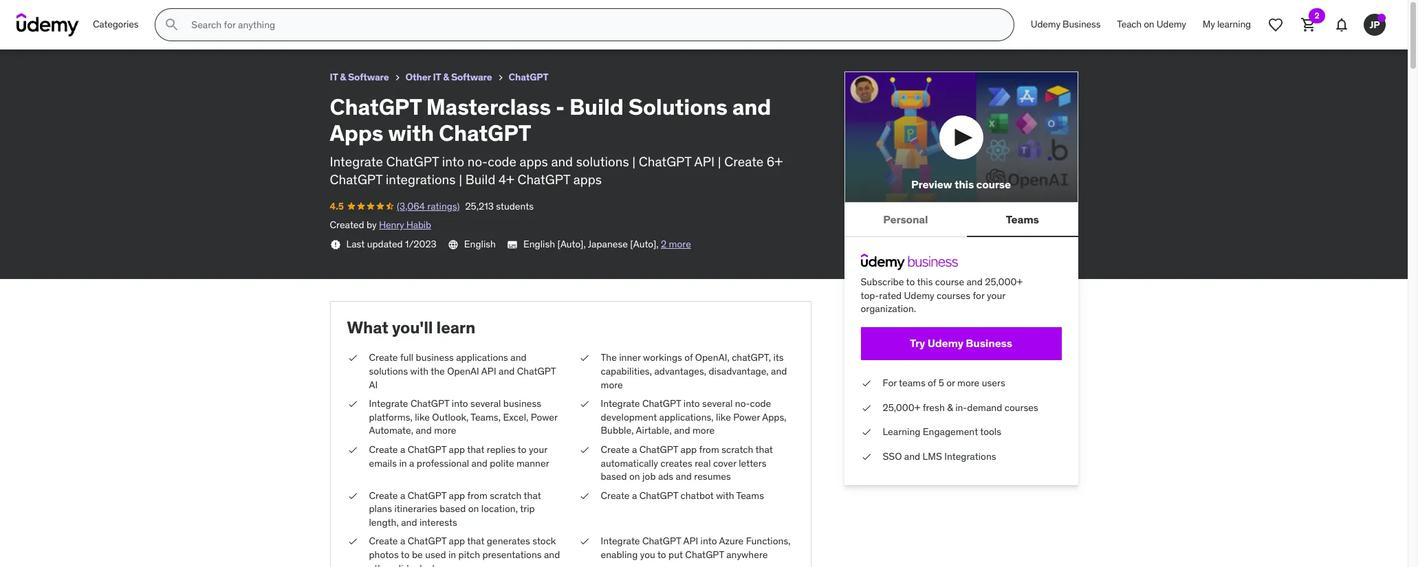 Task type: locate. For each thing, give the bounding box(es) containing it.
app inside create a chatgpt app that replies to your emails in a professional and polite manner
[[449, 444, 465, 456]]

integrate for integrate chatgpt api into azure functions, enabling you to put chatgpt anywhere
[[601, 535, 640, 548]]

a up automatically
[[632, 444, 637, 456]]

anywhere
[[726, 549, 768, 561]]

a for itineraries
[[400, 489, 405, 502]]

app inside create a chatgpt app that generates stock photos to be used in pitch presentations and other slide decks
[[449, 535, 465, 548]]

0 vertical spatial business
[[1063, 18, 1101, 30]]

0 horizontal spatial 4.5
[[11, 24, 25, 36]]

4+
[[499, 171, 514, 188]]

from inside 'create a chatgpt app from scratch that plans itineraries based on location, trip length, and interests'
[[467, 489, 487, 502]]

0 vertical spatial based
[[601, 470, 627, 483]]

integrate inside integrate chatgpt api into azure functions, enabling you to put chatgpt anywhere
[[601, 535, 640, 548]]

create up the emails
[[369, 444, 398, 456]]

into inside integrate chatgpt into several no-code development applications, like power apps, bubble, airtable, and more
[[683, 398, 700, 410]]

from
[[699, 444, 719, 456], [467, 489, 487, 502]]

teams inside button
[[1006, 212, 1039, 226]]

2 several from the left
[[702, 398, 733, 410]]

courses
[[937, 289, 970, 302], [1005, 401, 1038, 414]]

xsmall image left learning
[[861, 426, 872, 439]]

0 vertical spatial of
[[684, 352, 693, 364]]

xsmall image left sso
[[861, 450, 872, 464]]

2 like from the left
[[716, 411, 731, 423]]

business up excel,
[[503, 398, 541, 410]]

0 vertical spatial (3,064 ratings)
[[41, 24, 104, 36]]

jp
[[1370, 18, 1380, 31]]

25,000+ down teams button
[[985, 276, 1023, 288]]

that left replies
[[467, 444, 484, 456]]

1 vertical spatial in
[[448, 549, 456, 561]]

0 horizontal spatial it
[[330, 71, 338, 83]]

0 vertical spatial scratch
[[722, 444, 753, 456]]

top‑rated
[[861, 289, 902, 302]]

more down capabilities,
[[601, 379, 623, 391]]

(3,064 up henry habib "link" at left
[[397, 200, 425, 212]]

1 english from the left
[[464, 238, 496, 250]]

courses left for
[[937, 289, 970, 302]]

and inside integrate chatgpt into several no-code development applications, like power apps, bubble, airtable, and more
[[674, 425, 690, 437]]

0 vertical spatial from
[[699, 444, 719, 456]]

more inside the inner workings of openai, chatgpt, its capabilities, advantages, disadvantage, and more
[[601, 379, 623, 391]]

on inside 'create a chatgpt app from scratch that plans itineraries based on location, trip length, and interests'
[[468, 503, 479, 515]]

to up manner
[[518, 444, 527, 456]]

app up professional
[[449, 444, 465, 456]]

0 horizontal spatial no-
[[467, 153, 488, 170]]

app for used
[[449, 535, 465, 548]]

2
[[1315, 10, 1319, 21], [661, 238, 667, 250]]

replies
[[487, 444, 516, 456]]

udemy business image
[[861, 254, 958, 270]]

platforms,
[[369, 411, 413, 423]]

xsmall image for 25,000+ fresh & in-demand courses
[[861, 401, 872, 415]]

1 vertical spatial 25,213
[[465, 200, 494, 212]]

0 vertical spatial in
[[399, 457, 407, 469]]

0 horizontal spatial software
[[348, 71, 389, 83]]

to inside subscribe to this course and 25,000+ top‑rated udemy courses for your organization.
[[906, 276, 915, 288]]

what you'll learn
[[347, 317, 475, 338]]

a right the emails
[[409, 457, 414, 469]]

1 horizontal spatial like
[[716, 411, 731, 423]]

this down udemy business image
[[917, 276, 933, 288]]

integrate for integrate chatgpt into several business platforms, like outlook, teams, excel, power automate, and more
[[369, 398, 408, 410]]

1 vertical spatial scratch
[[490, 489, 522, 502]]

1 vertical spatial build
[[569, 93, 624, 121]]

based up interests
[[440, 503, 466, 515]]

1 horizontal spatial -
[[556, 93, 565, 121]]

1 vertical spatial 2
[[661, 238, 667, 250]]

this right preview
[[954, 177, 974, 191]]

stock
[[532, 535, 556, 548]]

functions,
[[746, 535, 791, 548]]

this inside button
[[954, 177, 974, 191]]

from inside 'create a chatgpt app from scratch that automatically creates real cover letters based on job ads and resumes'
[[699, 444, 719, 456]]

several
[[470, 398, 501, 410], [702, 398, 733, 410]]

1 vertical spatial code
[[750, 398, 771, 410]]

apps for chatgpt masterclass - build solutions and apps with chatgpt integrate chatgpt into no-code apps and solutions | chatgpt api | create 6+ chatgpt integrations | build 4+ chatgpt apps
[[330, 119, 383, 147]]

1 horizontal spatial 4.5
[[330, 200, 344, 212]]

app
[[449, 444, 465, 456], [681, 444, 697, 456], [449, 489, 465, 502], [449, 535, 465, 548]]

english for english [auto], japanese [auto] , 2 more
[[523, 238, 555, 250]]

1 vertical spatial solutions
[[369, 365, 408, 378]]

& for 25,000+ fresh & in-demand courses
[[947, 401, 953, 414]]

that up pitch
[[467, 535, 484, 548]]

that
[[467, 444, 484, 456], [755, 444, 773, 456], [524, 489, 541, 502], [467, 535, 484, 548]]

2 right ,
[[661, 238, 667, 250]]

enabling
[[601, 549, 638, 561]]

integrate inside integrate chatgpt into several business platforms, like outlook, teams, excel, power automate, and more
[[369, 398, 408, 410]]

api inside integrate chatgpt api into azure functions, enabling you to put chatgpt anywhere
[[683, 535, 698, 548]]

code up 4+
[[488, 153, 516, 170]]

1 horizontal spatial masterclass
[[426, 93, 551, 121]]

0 vertical spatial 2
[[1315, 10, 1319, 21]]

professional
[[417, 457, 469, 469]]

1 several from the left
[[470, 398, 501, 410]]

software right 'other'
[[451, 71, 492, 83]]

create for create a chatgpt app that generates stock photos to be used in pitch presentations and other slide decks
[[369, 535, 398, 548]]

create left 6+
[[724, 153, 764, 170]]

2 vertical spatial on
[[468, 503, 479, 515]]

more inside integrate chatgpt into several no-code development applications, like power apps, bubble, airtable, and more
[[692, 425, 715, 437]]

solutions inside chatgpt masterclass - build solutions and apps with chatgpt integrate chatgpt into no-code apps and solutions | chatgpt api | create 6+ chatgpt integrations | build 4+ chatgpt apps
[[576, 153, 629, 170]]

0 vertical spatial solutions
[[576, 153, 629, 170]]

- inside chatgpt masterclass - build solutions and apps with chatgpt integrate chatgpt into no-code apps and solutions | chatgpt api | create 6+ chatgpt integrations | build 4+ chatgpt apps
[[556, 93, 565, 121]]

0 vertical spatial on
[[1144, 18, 1154, 30]]

your right for
[[987, 289, 1005, 302]]

app for a
[[449, 444, 465, 456]]

code up apps,
[[750, 398, 771, 410]]

0 horizontal spatial (3,064
[[41, 24, 69, 36]]

1 vertical spatial ratings)
[[427, 200, 460, 212]]

of left 5
[[928, 377, 936, 389]]

1 vertical spatial -
[[556, 93, 565, 121]]

presentations
[[482, 549, 542, 561]]

0 horizontal spatial apps
[[520, 153, 548, 170]]

1 horizontal spatial &
[[443, 71, 449, 83]]

on left job
[[629, 470, 640, 483]]

create inside create full business applications and solutions with the openai api and chatgpt ai
[[369, 352, 398, 364]]

create up photos
[[369, 535, 398, 548]]

the
[[431, 365, 445, 378]]

code inside integrate chatgpt into several no-code development applications, like power apps, bubble, airtable, and more
[[750, 398, 771, 410]]

1 horizontal spatial several
[[702, 398, 733, 410]]

2 software from the left
[[451, 71, 492, 83]]

chatgpt inside 'create a chatgpt app from scratch that plans itineraries based on location, trip length, and interests'
[[408, 489, 446, 502]]

that inside create a chatgpt app that generates stock photos to be used in pitch presentations and other slide decks
[[467, 535, 484, 548]]

create up the plans
[[369, 489, 398, 502]]

app up creates
[[681, 444, 697, 456]]

0 vertical spatial masterclass
[[60, 6, 123, 20]]

try udemy business
[[910, 337, 1012, 350]]

1 vertical spatial from
[[467, 489, 487, 502]]

1 horizontal spatial your
[[987, 289, 1005, 302]]

0 horizontal spatial of
[[684, 352, 693, 364]]

integrate chatgpt into several no-code development applications, like power apps, bubble, airtable, and more
[[601, 398, 786, 437]]

more inside integrate chatgpt into several business platforms, like outlook, teams, excel, power automate, and more
[[434, 425, 456, 437]]

software left 'other'
[[348, 71, 389, 83]]

solutions for chatgpt masterclass - build solutions and apps with chatgpt integrate chatgpt into no-code apps and solutions | chatgpt api | create 6+ chatgpt integrations | build 4+ chatgpt apps
[[628, 93, 727, 121]]

power inside integrate chatgpt into several no-code development applications, like power apps, bubble, airtable, and more
[[733, 411, 760, 423]]

1 power from the left
[[531, 411, 558, 423]]

4.5
[[11, 24, 25, 36], [330, 200, 344, 212]]

integrate inside integrate chatgpt into several no-code development applications, like power apps, bubble, airtable, and more
[[601, 398, 640, 410]]

2 power from the left
[[733, 411, 760, 423]]

to inside create a chatgpt app that generates stock photos to be used in pitch presentations and other slide decks
[[401, 549, 410, 561]]

categories
[[93, 18, 138, 30]]

scratch inside 'create a chatgpt app from scratch that automatically creates real cover letters based on job ads and resumes'
[[722, 444, 753, 456]]

created by henry habib
[[330, 219, 431, 231]]

you'll
[[392, 317, 433, 338]]

1 horizontal spatial ratings)
[[427, 200, 460, 212]]

courses right demand on the right bottom of the page
[[1005, 401, 1038, 414]]

english [auto], japanese [auto] , 2 more
[[523, 238, 691, 250]]

1 horizontal spatial students
[[496, 200, 534, 212]]

xsmall image left last
[[330, 239, 341, 250]]

from up real
[[699, 444, 719, 456]]

app up interests
[[449, 489, 465, 502]]

xsmall image
[[330, 239, 341, 250], [347, 352, 358, 365], [579, 352, 590, 365], [861, 377, 872, 390], [579, 398, 590, 411], [861, 401, 872, 415], [861, 426, 872, 439], [347, 444, 358, 457], [579, 444, 590, 457], [579, 489, 590, 503], [347, 535, 358, 549]]

app up pitch
[[449, 535, 465, 548]]

masterclass for chatgpt masterclass - build solutions and apps with chatgpt integrate chatgpt into no-code apps and solutions | chatgpt api | create 6+ chatgpt integrations | build 4+ chatgpt apps
[[426, 93, 551, 121]]

like inside integrate chatgpt into several business platforms, like outlook, teams, excel, power automate, and more
[[415, 411, 430, 423]]

categories button
[[85, 8, 147, 41]]

no-
[[467, 153, 488, 170], [735, 398, 750, 410]]

chatgpt link
[[509, 69, 548, 86]]

1 horizontal spatial english
[[523, 238, 555, 250]]

1 vertical spatial students
[[496, 200, 534, 212]]

[auto], japanese
[[557, 238, 628, 250]]

6+
[[767, 153, 783, 170]]

to up slide
[[401, 549, 410, 561]]

25,000+
[[985, 276, 1023, 288], [883, 401, 920, 414]]

0 horizontal spatial teams
[[736, 489, 764, 502]]

several inside integrate chatgpt into several business platforms, like outlook, teams, excel, power automate, and more
[[470, 398, 501, 410]]

xsmall image for integrate chatgpt into several no-code development applications, like power apps, bubble, airtable, and more
[[579, 398, 590, 411]]

0 horizontal spatial several
[[470, 398, 501, 410]]

1 horizontal spatial software
[[451, 71, 492, 83]]

like right applications, at the bottom of page
[[716, 411, 731, 423]]

chatbot
[[681, 489, 714, 502]]

2 horizontal spatial build
[[569, 93, 624, 121]]

masterclass inside chatgpt masterclass - build solutions and apps with chatgpt integrate chatgpt into no-code apps and solutions | chatgpt api | create 6+ chatgpt integrations | build 4+ chatgpt apps
[[426, 93, 551, 121]]

xsmall image for integrate chatgpt api into azure functions, enabling you to put chatgpt anywhere
[[579, 535, 590, 549]]

your
[[987, 289, 1005, 302], [529, 444, 547, 456]]

integrate up enabling
[[601, 535, 640, 548]]

in right the emails
[[399, 457, 407, 469]]

more down applications, at the bottom of page
[[692, 425, 715, 437]]

0 vertical spatial -
[[125, 6, 130, 20]]

0 horizontal spatial course
[[935, 276, 964, 288]]

on left location,
[[468, 503, 479, 515]]

1 it from the left
[[330, 71, 338, 83]]

1 vertical spatial (3,064 ratings)
[[397, 200, 460, 212]]

app inside 'create a chatgpt app from scratch that automatically creates real cover letters based on job ads and resumes'
[[681, 444, 697, 456]]

scratch up location,
[[490, 489, 522, 502]]

students down chatgpt masterclass - build solutions and apps with chatgpt on the top left
[[140, 24, 178, 36]]

integrate up created
[[330, 153, 383, 170]]

more
[[669, 238, 691, 250], [957, 377, 980, 389], [601, 379, 623, 391], [434, 425, 456, 437], [692, 425, 715, 437]]

from for on
[[467, 489, 487, 502]]

create left full
[[369, 352, 398, 364]]

create a chatgpt app that replies to your emails in a professional and polite manner
[[369, 444, 549, 469]]

0 horizontal spatial this
[[917, 276, 933, 288]]

scratch
[[722, 444, 753, 456], [490, 489, 522, 502]]

with inside create full business applications and solutions with the openai api and chatgpt ai
[[410, 365, 429, 378]]

xsmall image down what
[[347, 352, 358, 365]]

|
[[632, 153, 636, 170], [718, 153, 721, 170], [459, 171, 462, 188]]

students
[[140, 24, 178, 36], [496, 200, 534, 212]]

1 like from the left
[[415, 411, 430, 423]]

1 horizontal spatial 25,000+
[[985, 276, 1023, 288]]

into up applications, at the bottom of page
[[683, 398, 700, 410]]

a inside create a chatgpt app that generates stock photos to be used in pitch presentations and other slide decks
[[400, 535, 405, 548]]

xsmall image left fresh
[[861, 401, 872, 415]]

xsmall image left the emails
[[347, 444, 358, 457]]

app for on
[[449, 489, 465, 502]]

build
[[132, 6, 160, 20], [569, 93, 624, 121], [465, 171, 495, 188]]

xsmall image left enabling
[[579, 535, 590, 549]]

a down automate,
[[400, 444, 405, 456]]

0 vertical spatial business
[[416, 352, 454, 364]]

several for teams,
[[470, 398, 501, 410]]

Search for anything text field
[[189, 13, 997, 36]]

udemy inside subscribe to this course and 25,000+ top‑rated udemy courses for your organization.
[[904, 289, 934, 302]]

chatgpt,
[[732, 352, 771, 364]]

xsmall image for create full business applications and solutions with the openai api and chatgpt ai
[[347, 352, 358, 365]]

apps,
[[762, 411, 786, 423]]

- for chatgpt masterclass - build solutions and apps with chatgpt
[[125, 6, 130, 20]]

1/2023
[[405, 238, 437, 250]]

1 horizontal spatial solutions
[[628, 93, 727, 121]]

a down automatically
[[632, 489, 637, 502]]

25,000+ fresh & in-demand courses
[[883, 401, 1038, 414]]

xsmall image left automatically
[[579, 444, 590, 457]]

the
[[601, 352, 617, 364]]

xsmall image left the plans
[[347, 489, 358, 503]]

0 horizontal spatial build
[[132, 6, 160, 20]]

solutions inside create full business applications and solutions with the openai api and chatgpt ai
[[369, 365, 408, 378]]

real
[[695, 457, 711, 469]]

from up location,
[[467, 489, 487, 502]]

0 vertical spatial 4.5
[[11, 24, 25, 36]]

integrate chatgpt api into azure functions, enabling you to put chatgpt anywhere
[[601, 535, 791, 561]]

into inside integrate chatgpt api into azure functions, enabling you to put chatgpt anywhere
[[701, 535, 717, 548]]

xsmall image left for
[[861, 377, 872, 390]]

like
[[415, 411, 430, 423], [716, 411, 731, 423]]

try udemy business link
[[861, 327, 1062, 360]]

automatically
[[601, 457, 658, 469]]

api inside chatgpt masterclass - build solutions and apps with chatgpt integrate chatgpt into no-code apps and solutions | chatgpt api | create 6+ chatgpt integrations | build 4+ chatgpt apps
[[694, 153, 715, 170]]

apps inside chatgpt masterclass - build solutions and apps with chatgpt integrate chatgpt into no-code apps and solutions | chatgpt api | create 6+ chatgpt integrations | build 4+ chatgpt apps
[[330, 119, 383, 147]]

teams
[[1006, 212, 1039, 226], [736, 489, 764, 502]]

shopping cart with 2 items image
[[1300, 17, 1317, 33]]

5
[[939, 377, 944, 389]]

25,213 students down chatgpt masterclass - build solutions and apps with chatgpt on the top left
[[109, 24, 178, 36]]

more down outlook,
[[434, 425, 456, 437]]

0 vertical spatial api
[[694, 153, 715, 170]]

that inside 'create a chatgpt app from scratch that plans itineraries based on location, trip length, and interests'
[[524, 489, 541, 502]]

like left outlook,
[[415, 411, 430, 423]]

25,000+ inside subscribe to this course and 25,000+ top‑rated udemy courses for your organization.
[[985, 276, 1023, 288]]

1 vertical spatial courses
[[1005, 401, 1038, 414]]

integrate up "platforms,"
[[369, 398, 408, 410]]

integrate up development
[[601, 398, 640, 410]]

create for create a chatgpt app from scratch that automatically creates real cover letters based on job ads and resumes
[[601, 444, 630, 456]]

business left the teach
[[1063, 18, 1101, 30]]

based inside 'create a chatgpt app from scratch that plans itineraries based on location, trip length, and interests'
[[440, 503, 466, 515]]

into
[[442, 153, 464, 170], [452, 398, 468, 410], [683, 398, 700, 410], [701, 535, 717, 548]]

0 horizontal spatial -
[[125, 6, 130, 20]]

of up advantages,
[[684, 352, 693, 364]]

manner
[[516, 457, 549, 469]]

personal button
[[844, 203, 967, 236]]

1 vertical spatial of
[[928, 377, 936, 389]]

several inside integrate chatgpt into several no-code development applications, like power apps, bubble, airtable, and more
[[702, 398, 733, 410]]

used
[[425, 549, 446, 561]]

into up outlook,
[[452, 398, 468, 410]]

0 horizontal spatial your
[[529, 444, 547, 456]]

1 horizontal spatial |
[[632, 153, 636, 170]]

xsmall image right trip
[[579, 489, 590, 503]]

for
[[883, 377, 897, 389]]

tab list
[[844, 203, 1078, 237]]

xsmall image for the inner workings of openai, chatgpt, its capabilities, advantages, disadvantage, and more
[[579, 352, 590, 365]]

that up trip
[[524, 489, 541, 502]]

0 vertical spatial your
[[987, 289, 1005, 302]]

course
[[976, 177, 1011, 191], [935, 276, 964, 288]]

1 vertical spatial no-
[[735, 398, 750, 410]]

business
[[416, 352, 454, 364], [503, 398, 541, 410]]

solutions inside chatgpt masterclass - build solutions and apps with chatgpt integrate chatgpt into no-code apps and solutions | chatgpt api | create 6+ chatgpt integrations | build 4+ chatgpt apps
[[628, 93, 727, 121]]

on right the teach
[[1144, 18, 1154, 30]]

habib
[[406, 219, 431, 231]]

create inside 'create a chatgpt app from scratch that plans itineraries based on location, trip length, and interests'
[[369, 489, 398, 502]]

xsmall image left "platforms,"
[[347, 398, 358, 411]]

xsmall image for last updated 1/2023
[[330, 239, 341, 250]]

1 vertical spatial 25,000+
[[883, 401, 920, 414]]

and inside subscribe to this course and 25,000+ top‑rated udemy courses for your organization.
[[967, 276, 983, 288]]

course inside button
[[976, 177, 1011, 191]]

0 horizontal spatial business
[[966, 337, 1012, 350]]

a inside 'create a chatgpt app from scratch that plans itineraries based on location, trip length, and interests'
[[400, 489, 405, 502]]

in-
[[955, 401, 967, 414]]

based down automatically
[[601, 470, 627, 483]]

1 vertical spatial teams
[[736, 489, 764, 502]]

power left apps,
[[733, 411, 760, 423]]

my learning link
[[1194, 8, 1259, 41]]

to down udemy business image
[[906, 276, 915, 288]]

0 horizontal spatial english
[[464, 238, 496, 250]]

into up integrations
[[442, 153, 464, 170]]

0 vertical spatial code
[[488, 153, 516, 170]]

english right course language icon
[[464, 238, 496, 250]]

power right excel,
[[531, 411, 558, 423]]

api inside create full business applications and solutions with the openai api and chatgpt ai
[[481, 365, 496, 378]]

1 horizontal spatial apps
[[330, 119, 383, 147]]

xsmall image
[[392, 72, 403, 83], [495, 72, 506, 83], [347, 398, 358, 411], [861, 450, 872, 464], [347, 489, 358, 503], [579, 535, 590, 549]]

a up slide
[[400, 535, 405, 548]]

create inside create a chatgpt app that replies to your emails in a professional and polite manner
[[369, 444, 398, 456]]

a for emails
[[400, 444, 405, 456]]

0 vertical spatial 25,213
[[109, 24, 138, 36]]

25,213 students
[[109, 24, 178, 36], [465, 200, 534, 212]]

emails
[[369, 457, 397, 469]]

business inside integrate chatgpt into several business platforms, like outlook, teams, excel, power automate, and more
[[503, 398, 541, 410]]

advantages,
[[654, 365, 706, 378]]

0 vertical spatial students
[[140, 24, 178, 36]]

solutions
[[576, 153, 629, 170], [369, 365, 408, 378]]

0 horizontal spatial on
[[468, 503, 479, 515]]

business up the
[[416, 352, 454, 364]]

xsmall image left photos
[[347, 535, 358, 549]]

0 horizontal spatial code
[[488, 153, 516, 170]]

create inside 'create a chatgpt app from scratch that automatically creates real cover letters based on job ads and resumes'
[[601, 444, 630, 456]]

1 horizontal spatial teams
[[1006, 212, 1039, 226]]

chatgpt inside create a chatgpt app that generates stock photos to be used in pitch presentations and other slide decks
[[408, 535, 446, 548]]

0 horizontal spatial (3,064 ratings)
[[41, 24, 104, 36]]

app inside 'create a chatgpt app from scratch that plans itineraries based on location, trip length, and interests'
[[449, 489, 465, 502]]

1 horizontal spatial it
[[433, 71, 441, 83]]

xsmall image for create a chatgpt app that generates stock photos to be used in pitch presentations and other slide decks
[[347, 535, 358, 549]]

2 left 'notifications' image
[[1315, 10, 1319, 21]]

scratch up cover
[[722, 444, 753, 456]]

0 horizontal spatial 25,213 students
[[109, 24, 178, 36]]

xsmall image for create a chatgpt chatbot with teams
[[579, 489, 590, 503]]

xsmall image left development
[[579, 398, 590, 411]]

0 vertical spatial ratings)
[[71, 24, 104, 36]]

25,213 students down 4+
[[465, 200, 534, 212]]

25,000+ up learning
[[883, 401, 920, 414]]

letters
[[739, 457, 767, 469]]

0 horizontal spatial solutions
[[369, 365, 408, 378]]

that up letters
[[755, 444, 773, 456]]

preview this course button
[[844, 72, 1078, 203]]

several up teams,
[[470, 398, 501, 410]]

several up applications, at the bottom of page
[[702, 398, 733, 410]]

to left put
[[657, 549, 666, 561]]

0 horizontal spatial 25,000+
[[883, 401, 920, 414]]

create for create full business applications and solutions with the openai api and chatgpt ai
[[369, 352, 398, 364]]

workings
[[643, 352, 682, 364]]

into left the azure at right
[[701, 535, 717, 548]]

xsmall image for create a chatgpt app from scratch that plans itineraries based on location, trip length, and interests
[[347, 489, 358, 503]]

app for cover
[[681, 444, 697, 456]]

your up manner
[[529, 444, 547, 456]]

more right ,
[[669, 238, 691, 250]]

create inside create a chatgpt app that generates stock photos to be used in pitch presentations and other slide decks
[[369, 535, 398, 548]]

from for cover
[[699, 444, 719, 456]]

scratch inside 'create a chatgpt app from scratch that plans itineraries based on location, trip length, and interests'
[[490, 489, 522, 502]]

create for create a chatgpt chatbot with teams
[[601, 489, 630, 502]]

students down 4+
[[496, 200, 534, 212]]

create down 'bubble,'
[[601, 444, 630, 456]]

2 vertical spatial api
[[683, 535, 698, 548]]

tab list containing personal
[[844, 203, 1078, 237]]

scratch for location,
[[490, 489, 522, 502]]

course up teams button
[[976, 177, 1011, 191]]

henry
[[379, 219, 404, 231]]

course inside subscribe to this course and 25,000+ top‑rated udemy courses for your organization.
[[935, 276, 964, 288]]

english right the closed captions image at top
[[523, 238, 555, 250]]

0 horizontal spatial scratch
[[490, 489, 522, 502]]

a inside 'create a chatgpt app from scratch that automatically creates real cover letters based on job ads and resumes'
[[632, 444, 637, 456]]

other
[[369, 562, 392, 567]]

1 horizontal spatial power
[[733, 411, 760, 423]]

0 horizontal spatial solutions
[[162, 6, 212, 20]]

1 vertical spatial course
[[935, 276, 964, 288]]

business up the users
[[966, 337, 1012, 350]]

1 horizontal spatial in
[[448, 549, 456, 561]]

1 horizontal spatial business
[[1063, 18, 1101, 30]]

1 horizontal spatial no-
[[735, 398, 750, 410]]

on inside 'create a chatgpt app from scratch that automatically creates real cover letters based on job ads and resumes'
[[629, 470, 640, 483]]

xsmall image left the
[[579, 352, 590, 365]]

0 vertical spatial 25,000+
[[985, 276, 1023, 288]]

scratch for letters
[[722, 444, 753, 456]]

0 horizontal spatial based
[[440, 503, 466, 515]]

based inside 'create a chatgpt app from scratch that automatically creates real cover letters based on job ads and resumes'
[[601, 470, 627, 483]]

create for create a chatgpt app from scratch that plans itineraries based on location, trip length, and interests
[[369, 489, 398, 502]]

create down automatically
[[601, 489, 630, 502]]

2 english from the left
[[523, 238, 555, 250]]

pitch
[[458, 549, 480, 561]]

closed captions image
[[507, 239, 518, 250]]

a up itineraries
[[400, 489, 405, 502]]

udemy
[[1031, 18, 1060, 30], [1157, 18, 1186, 30], [904, 289, 934, 302], [927, 337, 964, 350]]

teach
[[1117, 18, 1142, 30]]

this inside subscribe to this course and 25,000+ top‑rated udemy courses for your organization.
[[917, 276, 933, 288]]

course down udemy business image
[[935, 276, 964, 288]]

25,213
[[109, 24, 138, 36], [465, 200, 494, 212]]

1 vertical spatial this
[[917, 276, 933, 288]]



Task type: describe. For each thing, give the bounding box(es) containing it.
with inside chatgpt masterclass - build solutions and apps with chatgpt integrate chatgpt into no-code apps and solutions | chatgpt api | create 6+ chatgpt integrations | build 4+ chatgpt apps
[[388, 119, 434, 147]]

,
[[656, 238, 659, 250]]

into inside integrate chatgpt into several business platforms, like outlook, teams, excel, power automate, and more
[[452, 398, 468, 410]]

1 vertical spatial 25,213 students
[[465, 200, 534, 212]]

openai
[[447, 365, 479, 378]]

chatgpt inside integrate chatgpt into several business platforms, like outlook, teams, excel, power automate, and more
[[410, 398, 449, 410]]

learning engagement tools
[[883, 426, 1001, 438]]

length,
[[369, 516, 399, 529]]

henry habib link
[[379, 219, 431, 231]]

like inside integrate chatgpt into several no-code development applications, like power apps, bubble, airtable, and more
[[716, 411, 731, 423]]

bubble,
[[601, 425, 634, 437]]

learn
[[436, 317, 475, 338]]

1 horizontal spatial 25,213
[[465, 200, 494, 212]]

excel,
[[503, 411, 528, 423]]

full
[[400, 352, 413, 364]]

xsmall image for create a chatgpt app that replies to your emails in a professional and polite manner
[[347, 444, 358, 457]]

chatgpt inside create full business applications and solutions with the openai api and chatgpt ai
[[517, 365, 556, 378]]

0 vertical spatial apps
[[520, 153, 548, 170]]

the inner workings of openai, chatgpt, its capabilities, advantages, disadvantage, and more
[[601, 352, 787, 391]]

and inside the inner workings of openai, chatgpt, its capabilities, advantages, disadvantage, and more
[[771, 365, 787, 378]]

courses inside subscribe to this course and 25,000+ top‑rated udemy courses for your organization.
[[937, 289, 970, 302]]

of inside the inner workings of openai, chatgpt, its capabilities, advantages, disadvantage, and more
[[684, 352, 693, 364]]

integrations
[[944, 450, 996, 463]]

learning
[[1217, 18, 1251, 30]]

teams button
[[967, 203, 1078, 236]]

trip
[[520, 503, 535, 515]]

in inside create a chatgpt app that replies to your emails in a professional and polite manner
[[399, 457, 407, 469]]

automate,
[[369, 425, 413, 437]]

airtable,
[[636, 425, 672, 437]]

chatgpt masterclass - build solutions and apps with chatgpt
[[11, 6, 339, 20]]

what
[[347, 317, 388, 338]]

ai
[[369, 379, 378, 391]]

photos
[[369, 549, 399, 561]]

1 vertical spatial business
[[966, 337, 1012, 350]]

integrate for integrate chatgpt into several no-code development applications, like power apps, bubble, airtable, and more
[[601, 398, 640, 410]]

create inside chatgpt masterclass - build solutions and apps with chatgpt integrate chatgpt into no-code apps and solutions | chatgpt api | create 6+ chatgpt integrations | build 4+ chatgpt apps
[[724, 153, 764, 170]]

your inside create a chatgpt app that replies to your emails in a professional and polite manner
[[529, 444, 547, 456]]

notifications image
[[1334, 17, 1350, 33]]

0 vertical spatial 25,213 students
[[109, 24, 178, 36]]

0 horizontal spatial &
[[340, 71, 346, 83]]

my learning
[[1203, 18, 1251, 30]]

chatgpt inside integrate chatgpt into several no-code development applications, like power apps, bubble, airtable, and more
[[642, 398, 681, 410]]

and inside create a chatgpt app that generates stock photos to be used in pitch presentations and other slide decks
[[544, 549, 560, 561]]

business inside create full business applications and solutions with the openai api and chatgpt ai
[[416, 352, 454, 364]]

apps for chatgpt masterclass - build solutions and apps with chatgpt
[[237, 6, 264, 20]]

create a chatgpt chatbot with teams
[[601, 489, 764, 502]]

several for like
[[702, 398, 733, 410]]

build for chatgpt masterclass - build solutions and apps with chatgpt
[[132, 6, 160, 20]]

teach on udemy
[[1117, 18, 1186, 30]]

1 vertical spatial apps
[[573, 171, 602, 188]]

updated
[[367, 238, 403, 250]]

be
[[412, 549, 423, 561]]

that inside 'create a chatgpt app from scratch that automatically creates real cover letters based on job ads and resumes'
[[755, 444, 773, 456]]

put
[[669, 549, 683, 561]]

integrations
[[386, 171, 456, 188]]

integrate inside chatgpt masterclass - build solutions and apps with chatgpt integrate chatgpt into no-code apps and solutions | chatgpt api | create 6+ chatgpt integrations | build 4+ chatgpt apps
[[330, 153, 383, 170]]

integrate chatgpt into several business platforms, like outlook, teams, excel, power automate, and more
[[369, 398, 558, 437]]

other it & software link
[[405, 69, 492, 86]]

my
[[1203, 18, 1215, 30]]

cover
[[713, 457, 736, 469]]

xsmall image left chatgpt link on the left top of the page
[[495, 72, 506, 83]]

build for chatgpt masterclass - build solutions and apps with chatgpt integrate chatgpt into no-code apps and solutions | chatgpt api | create 6+ chatgpt integrations | build 4+ chatgpt apps
[[569, 93, 624, 121]]

wishlist image
[[1267, 17, 1284, 33]]

lms
[[923, 450, 942, 463]]

udemy business link
[[1023, 8, 1109, 41]]

submit search image
[[164, 17, 180, 33]]

its
[[773, 352, 784, 364]]

2 link
[[1292, 8, 1325, 41]]

created
[[330, 219, 364, 231]]

udemy image
[[17, 13, 79, 36]]

preview this course
[[911, 177, 1011, 191]]

you
[[640, 549, 655, 561]]

capabilities,
[[601, 365, 652, 378]]

last updated 1/2023
[[346, 238, 437, 250]]

english for english
[[464, 238, 496, 250]]

1 horizontal spatial of
[[928, 377, 936, 389]]

engagement
[[923, 426, 978, 438]]

to inside create a chatgpt app that replies to your emails in a professional and polite manner
[[518, 444, 527, 456]]

1 software from the left
[[348, 71, 389, 83]]

create for create a chatgpt app that replies to your emails in a professional and polite manner
[[369, 444, 398, 456]]

fresh
[[923, 401, 945, 414]]

interests
[[419, 516, 457, 529]]

power inside integrate chatgpt into several business platforms, like outlook, teams, excel, power automate, and more
[[531, 411, 558, 423]]

location,
[[481, 503, 518, 515]]

0 vertical spatial (3,064
[[41, 24, 69, 36]]

jp link
[[1358, 8, 1391, 41]]

or
[[946, 377, 955, 389]]

and inside 'create a chatgpt app from scratch that automatically creates real cover letters based on job ads and resumes'
[[676, 470, 692, 483]]

in inside create a chatgpt app that generates stock photos to be used in pitch presentations and other slide decks
[[448, 549, 456, 561]]

subscribe
[[861, 276, 904, 288]]

xsmall image for learning engagement tools
[[861, 426, 872, 439]]

demand
[[967, 401, 1002, 414]]

create a chatgpt app that generates stock photos to be used in pitch presentations and other slide decks
[[369, 535, 560, 567]]

- for chatgpt masterclass - build solutions and apps with chatgpt integrate chatgpt into no-code apps and solutions | chatgpt api | create 6+ chatgpt integrations | build 4+ chatgpt apps
[[556, 93, 565, 121]]

inner
[[619, 352, 641, 364]]

itineraries
[[394, 503, 437, 515]]

teams,
[[471, 411, 501, 423]]

decks
[[416, 562, 442, 567]]

create a chatgpt app from scratch that automatically creates real cover letters based on job ads and resumes
[[601, 444, 773, 483]]

into inside chatgpt masterclass - build solutions and apps with chatgpt integrate chatgpt into no-code apps and solutions | chatgpt api | create 6+ chatgpt integrations | build 4+ chatgpt apps
[[442, 153, 464, 170]]

& for other it & software
[[443, 71, 449, 83]]

chatgpt inside 'create a chatgpt app from scratch that automatically creates real cover letters based on job ads and resumes'
[[639, 444, 678, 456]]

xsmall image for create a chatgpt app from scratch that automatically creates real cover letters based on job ads and resumes
[[579, 444, 590, 457]]

preview
[[911, 177, 952, 191]]

learning
[[883, 426, 920, 438]]

disadvantage,
[[709, 365, 769, 378]]

and inside integrate chatgpt into several business platforms, like outlook, teams, excel, power automate, and more
[[416, 425, 432, 437]]

2 it from the left
[[433, 71, 441, 83]]

0 horizontal spatial ratings)
[[71, 24, 104, 36]]

1 horizontal spatial build
[[465, 171, 495, 188]]

your inside subscribe to this course and 25,000+ top‑rated udemy courses for your organization.
[[987, 289, 1005, 302]]

teams
[[899, 377, 926, 389]]

and inside create a chatgpt app that replies to your emails in a professional and polite manner
[[471, 457, 488, 469]]

solutions for chatgpt masterclass - build solutions and apps with chatgpt
[[162, 6, 212, 20]]

a for to
[[400, 535, 405, 548]]

tools
[[980, 426, 1001, 438]]

a for creates
[[632, 444, 637, 456]]

try
[[910, 337, 925, 350]]

masterclass for chatgpt masterclass - build solutions and apps with chatgpt
[[60, 6, 123, 20]]

chatgpt masterclass - build solutions and apps with chatgpt integrate chatgpt into no-code apps and solutions | chatgpt api | create 6+ chatgpt integrations | build 4+ chatgpt apps
[[330, 93, 783, 188]]

xsmall image left 'other'
[[392, 72, 403, 83]]

1 horizontal spatial (3,064
[[397, 200, 425, 212]]

generates
[[487, 535, 530, 548]]

it & software
[[330, 71, 389, 83]]

you have alerts image
[[1378, 14, 1386, 22]]

last
[[346, 238, 365, 250]]

2 horizontal spatial |
[[718, 153, 721, 170]]

1 horizontal spatial 2
[[1315, 10, 1319, 21]]

0 horizontal spatial 25,213
[[109, 24, 138, 36]]

openai,
[[695, 352, 730, 364]]

by
[[367, 219, 377, 231]]

applications
[[456, 352, 508, 364]]

create a chatgpt app from scratch that plans itineraries based on location, trip length, and interests
[[369, 489, 541, 529]]

that inside create a chatgpt app that replies to your emails in a professional and polite manner
[[467, 444, 484, 456]]

for
[[973, 289, 985, 302]]

code inside chatgpt masterclass - build solutions and apps with chatgpt integrate chatgpt into no-code apps and solutions | chatgpt api | create 6+ chatgpt integrations | build 4+ chatgpt apps
[[488, 153, 516, 170]]

other it & software
[[405, 71, 492, 83]]

no- inside integrate chatgpt into several no-code development applications, like power apps, bubble, airtable, and more
[[735, 398, 750, 410]]

chatgpt inside create a chatgpt app that replies to your emails in a professional and polite manner
[[408, 444, 446, 456]]

plans
[[369, 503, 392, 515]]

to inside integrate chatgpt api into azure functions, enabling you to put chatgpt anywhere
[[657, 549, 666, 561]]

xsmall image for for teams of 5 or more users
[[861, 377, 872, 390]]

job
[[642, 470, 656, 483]]

0 horizontal spatial |
[[459, 171, 462, 188]]

course language image
[[448, 239, 459, 250]]

xsmall image for integrate chatgpt into several business platforms, like outlook, teams, excel, power automate, and more
[[347, 398, 358, 411]]

teach on udemy link
[[1109, 8, 1194, 41]]

xsmall image for sso and lms integrations
[[861, 450, 872, 464]]

0 horizontal spatial students
[[140, 24, 178, 36]]

it & software link
[[330, 69, 389, 86]]

1 horizontal spatial courses
[[1005, 401, 1038, 414]]

no- inside chatgpt masterclass - build solutions and apps with chatgpt integrate chatgpt into no-code apps and solutions | chatgpt api | create 6+ chatgpt integrations | build 4+ chatgpt apps
[[467, 153, 488, 170]]

and inside 'create a chatgpt app from scratch that plans itineraries based on location, trip length, and interests'
[[401, 516, 417, 529]]

more right or
[[957, 377, 980, 389]]



Task type: vqa. For each thing, say whether or not it's contained in the screenshot.
email
no



